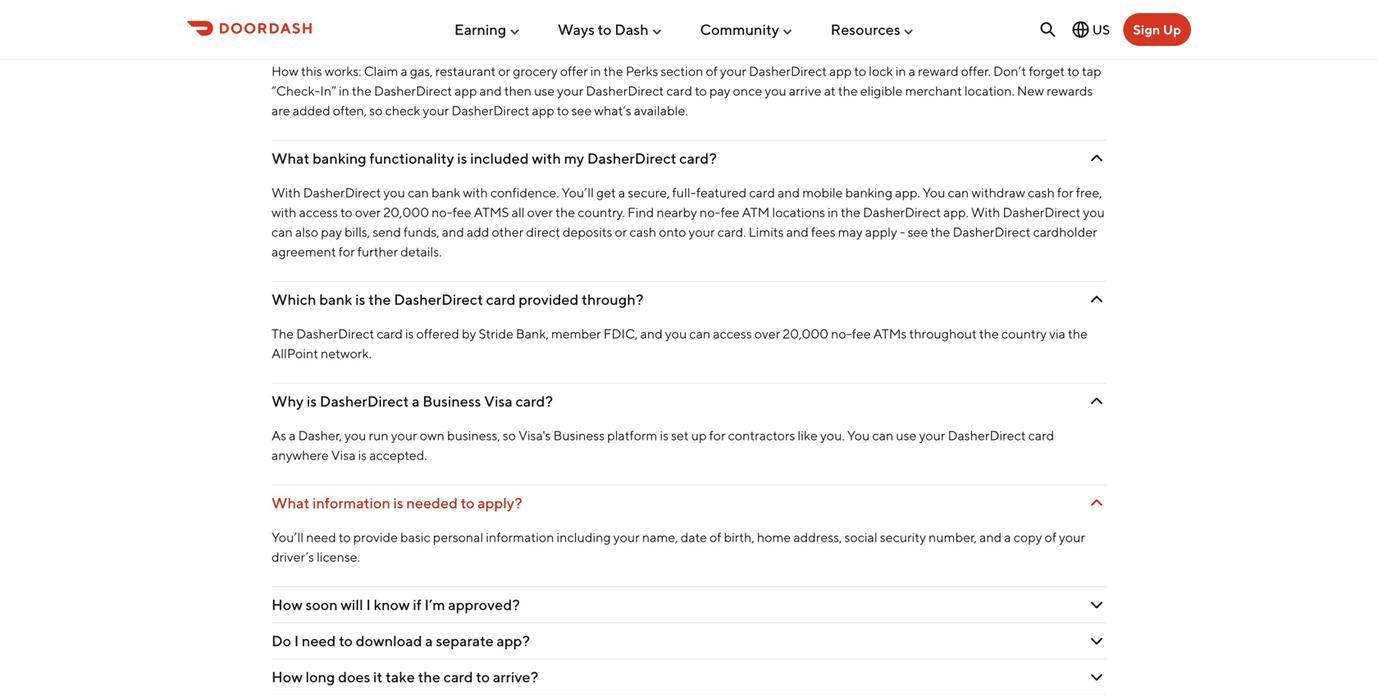 Task type: describe. For each thing, give the bounding box(es) containing it.
offer.
[[962, 63, 991, 79]]

fees
[[812, 224, 836, 239]]

set
[[671, 427, 689, 443]]

nearby
[[657, 204, 698, 220]]

0 vertical spatial app.
[[896, 184, 921, 200]]

check
[[385, 102, 421, 118]]

with for confidence.
[[463, 184, 488, 200]]

to left apply?
[[461, 494, 475, 512]]

for inside cash back reward offers are also available for restaurants, groceries, online shopping and more, at hundreds of local and national brands you know and love.
[[515, 10, 531, 26]]

at inside how this works: claim a gas, restaurant or grocery offer in the perks section of your dasherdirect app to lock in a reward offer. don't forget to tap "check-in" in the dasherdirect app and then use your dasherdirect card to pay once you arrive at the eligible merchant location. new rewards are added often, so check your dasherdirect app to see what's available.
[[824, 83, 836, 98]]

how for how this works: claim a gas, restaurant or grocery offer in the perks section of your dasherdirect app to lock in a reward offer. don't forget to tap "check-in" in the dasherdirect app and then use your dasherdirect card to pay once you arrive at the eligible merchant location. new rewards are added often, so check your dasherdirect app to see what's available.
[[272, 63, 299, 79]]

fdic,
[[604, 326, 638, 341]]

date
[[681, 529, 707, 545]]

hundreds
[[836, 10, 892, 26]]

business inside as a dasher, you run your own business, so visa's business platform is set up for contractors like you. you can use your dasherdirect card anywhere visa is accepted.
[[554, 427, 605, 443]]

need inside you'll need to provide basic personal information including your name, date of birth, home address, social security number, and a copy of your driver's license.
[[306, 529, 336, 545]]

what for what banking functionality is included with my dasherdirect card?
[[272, 149, 310, 167]]

is left set
[[660, 427, 669, 443]]

own
[[420, 427, 445, 443]]

perks
[[626, 63, 659, 79]]

0 horizontal spatial i
[[294, 632, 299, 649]]

reward inside cash back reward offers are also available for restaurants, groceries, online shopping and more, at hundreds of local and national brands you know and love.
[[335, 10, 375, 26]]

may
[[838, 224, 863, 239]]

0 horizontal spatial no-
[[432, 204, 453, 220]]

country.
[[578, 204, 625, 220]]

bank,
[[516, 326, 549, 341]]

1 horizontal spatial app.
[[944, 204, 969, 220]]

in right lock
[[896, 63, 907, 79]]

copy
[[1014, 529, 1043, 545]]

contractors
[[728, 427, 796, 443]]

1 vertical spatial need
[[302, 632, 336, 649]]

available.
[[634, 102, 688, 118]]

at inside cash back reward offers are also available for restaurants, groceries, online shopping and more, at hundreds of local and national brands you know and love.
[[822, 10, 833, 26]]

ways
[[558, 21, 595, 38]]

the up deposits
[[556, 204, 576, 220]]

included
[[470, 149, 529, 167]]

0 horizontal spatial card?
[[516, 392, 553, 410]]

2 horizontal spatial app
[[830, 63, 852, 79]]

the right the via
[[1069, 326, 1088, 341]]

or inside how this works: claim a gas, restaurant or grocery offer in the perks section of your dasherdirect app to lock in a reward offer. don't forget to tap "check-in" in the dasherdirect app and then use your dasherdirect card to pay once you arrive at the eligible merchant location. new rewards are added often, so check your dasherdirect app to see what's available.
[[498, 63, 511, 79]]

pay inside how this works: claim a gas, restaurant or grocery offer in the perks section of your dasherdirect app to lock in a reward offer. don't forget to tap "check-in" in the dasherdirect app and then use your dasherdirect card to pay once you arrive at the eligible merchant location. new rewards are added often, so check your dasherdirect app to see what's available.
[[710, 83, 731, 98]]

long
[[306, 668, 335, 686]]

you inside the dasherdirect card is offered by stride bank, member fdic, and you can access over 20,000 no-fee atms throughout the country via the allpoint network.
[[665, 326, 687, 341]]

chevron down image for dasherdirect
[[1087, 148, 1107, 168]]

funds,
[[404, 224, 440, 239]]

access inside with dasherdirect you can bank with confidence. you'll get a secure, full-featured card and mobile banking app. you can withdraw cash for free, with access to over 20,000 no-fee atms all over the country. find nearby no-fee atm locations in the dasherdirect app. with dasherdirect you can also pay bills, send funds, and add other direct deposits or cash onto your card. limits and fees may apply - see the dasherdirect cardholder agreement for further details.
[[299, 204, 338, 220]]

home
[[757, 529, 791, 545]]

a inside with dasherdirect you can bank with confidence. you'll get a secure, full-featured card and mobile banking app. you can withdraw cash for free, with access to over 20,000 no-fee atms all over the country. find nearby no-fee atm locations in the dasherdirect app. with dasherdirect you can also pay bills, send funds, and add other direct deposits or cash onto your card. limits and fees may apply - see the dasherdirect cardholder agreement for further details.
[[619, 184, 626, 200]]

you'll inside you'll need to provide basic personal information including your name, date of birth, home address, social security number, and a copy of your driver's license.
[[272, 529, 304, 545]]

you inside how this works: claim a gas, restaurant or grocery offer in the perks section of your dasherdirect app to lock in a reward offer. don't forget to tap "check-in" in the dasherdirect app and then use your dasherdirect card to pay once you arrive at the eligible merchant location. new rewards are added often, so check your dasherdirect app to see what's available.
[[765, 83, 787, 98]]

app?
[[497, 632, 530, 649]]

in inside with dasherdirect you can bank with confidence. you'll get a secure, full-featured card and mobile banking app. you can withdraw cash for free, with access to over 20,000 no-fee atms all over the country. find nearby no-fee atm locations in the dasherdirect app. with dasherdirect you can also pay bills, send funds, and add other direct deposits or cash onto your card. limits and fees may apply - see the dasherdirect cardholder agreement for further details.
[[828, 204, 839, 220]]

often,
[[333, 102, 367, 118]]

the left country
[[980, 326, 999, 341]]

banking inside with dasherdirect you can bank with confidence. you'll get a secure, full-featured card and mobile banking app. you can withdraw cash for free, with access to over 20,000 no-fee atms all over the country. find nearby no-fee atm locations in the dasherdirect app. with dasherdirect you can also pay bills, send funds, and add other direct deposits or cash onto your card. limits and fees may apply - see the dasherdirect cardholder agreement for further details.
[[846, 184, 893, 200]]

and inside the dasherdirect card is offered by stride bank, member fdic, and you can access over 20,000 no-fee atms throughout the country via the allpoint network.
[[641, 326, 663, 341]]

limits
[[749, 224, 784, 239]]

us
[[1093, 22, 1111, 37]]

the dasherdirect card is offered by stride bank, member fdic, and you can access over 20,000 no-fee atms throughout the country via the allpoint network.
[[272, 326, 1088, 361]]

1 horizontal spatial cash
[[1028, 184, 1055, 200]]

by
[[462, 326, 476, 341]]

in right the offer on the left of page
[[591, 63, 601, 79]]

1 vertical spatial know
[[374, 596, 410, 613]]

details.
[[401, 244, 442, 259]]

access inside the dasherdirect card is offered by stride bank, member fdic, and you can access over 20,000 no-fee atms throughout the country via the allpoint network.
[[713, 326, 752, 341]]

don't
[[994, 63, 1027, 79]]

the left the eligible
[[839, 83, 858, 98]]

how long does it take the card to arrive?
[[272, 668, 539, 686]]

know inside cash back reward offers are also available for restaurants, groceries, online shopping and more, at hundreds of local and national brands you know and love.
[[272, 30, 303, 46]]

personal
[[433, 529, 484, 545]]

which
[[272, 290, 316, 308]]

so inside how this works: claim a gas, restaurant or grocery offer in the perks section of your dasherdirect app to lock in a reward offer. don't forget to tap "check-in" in the dasherdirect app and then use your dasherdirect card to pay once you arrive at the eligible merchant location. new rewards are added often, so check your dasherdirect app to see what's available.
[[370, 102, 383, 118]]

country
[[1002, 326, 1047, 341]]

a left separate
[[425, 632, 433, 649]]

back
[[304, 10, 332, 26]]

atms
[[474, 204, 509, 220]]

through?
[[582, 290, 644, 308]]

accepted.
[[369, 447, 427, 463]]

what information is needed to apply?
[[272, 494, 523, 512]]

the right take
[[418, 668, 441, 686]]

for inside as a dasher, you run your own business, so visa's business platform is set up for contractors like you. you can use your dasherdirect card anywhere visa is accepted.
[[710, 427, 726, 443]]

2 chevron down image from the top
[[1087, 493, 1107, 513]]

globe line image
[[1072, 20, 1091, 39]]

chevron down image for through?
[[1087, 290, 1107, 309]]

the down further
[[369, 290, 391, 308]]

to down the offer on the left of page
[[557, 102, 569, 118]]

withdraw
[[972, 184, 1026, 200]]

atms
[[874, 326, 907, 341]]

is inside the dasherdirect card is offered by stride bank, member fdic, and you can access over 20,000 no-fee atms throughout the country via the allpoint network.
[[405, 326, 414, 341]]

a up merchant
[[909, 63, 916, 79]]

separate
[[436, 632, 494, 649]]

birth,
[[724, 529, 755, 545]]

also inside with dasherdirect you can bank with confidence. you'll get a secure, full-featured card and mobile banking app. you can withdraw cash for free, with access to over 20,000 no-fee atms all over the country. find nearby no-fee atm locations in the dasherdirect app. with dasherdirect you can also pay bills, send funds, and add other direct deposits or cash onto your card. limits and fees may apply - see the dasherdirect cardholder agreement for further details.
[[295, 224, 319, 239]]

do i need to download a separate app?
[[272, 632, 530, 649]]

the
[[272, 326, 294, 341]]

reward inside how this works: claim a gas, restaurant or grocery offer in the perks section of your dasherdirect app to lock in a reward offer. don't forget to tap "check-in" in the dasherdirect app and then use your dasherdirect card to pay once you arrive at the eligible merchant location. new rewards are added often, so check your dasherdirect app to see what's available.
[[918, 63, 959, 79]]

0 vertical spatial i
[[366, 596, 371, 613]]

the up may
[[841, 204, 861, 220]]

further
[[358, 244, 398, 259]]

a inside as a dasher, you run your own business, so visa's business platform is set up for contractors like you. you can use your dasherdirect card anywhere visa is accepted.
[[289, 427, 296, 443]]

and down back
[[306, 30, 328, 46]]

works:
[[325, 63, 362, 79]]

-
[[900, 224, 906, 239]]

0 horizontal spatial over
[[355, 204, 381, 220]]

lock
[[869, 63, 893, 79]]

with for my
[[532, 149, 561, 167]]

run
[[369, 427, 389, 443]]

are inside how this works: claim a gas, restaurant or grocery offer in the perks section of your dasherdirect app to lock in a reward offer. don't forget to tap "check-in" in the dasherdirect app and then use your dasherdirect card to pay once you arrive at the eligible merchant location. new rewards are added often, so check your dasherdirect app to see what's available.
[[272, 102, 290, 118]]

pay inside with dasherdirect you can bank with confidence. you'll get a secure, full-featured card and mobile banking app. you can withdraw cash for free, with access to over 20,000 no-fee atms all over the country. find nearby no-fee atm locations in the dasherdirect app. with dasherdirect you can also pay bills, send funds, and add other direct deposits or cash onto your card. limits and fees may apply - see the dasherdirect cardholder agreement for further details.
[[321, 224, 342, 239]]

a left gas,
[[401, 63, 408, 79]]

send
[[373, 224, 401, 239]]

all
[[512, 204, 525, 220]]

and down locations
[[787, 224, 809, 239]]

apply?
[[478, 494, 523, 512]]

can down functionality
[[408, 184, 429, 200]]

full-
[[673, 184, 697, 200]]

license.
[[317, 549, 360, 564]]

visa's
[[519, 427, 551, 443]]

then
[[505, 83, 532, 98]]

can inside as a dasher, you run your own business, so visa's business platform is set up for contractors like you. you can use your dasherdirect card anywhere visa is accepted.
[[873, 427, 894, 443]]

find
[[628, 204, 654, 220]]

you inside as a dasher, you run your own business, so visa's business platform is set up for contractors like you. you can use your dasherdirect card anywhere visa is accepted.
[[848, 427, 870, 443]]

and up locations
[[778, 184, 800, 200]]

gas,
[[410, 63, 433, 79]]

1 vertical spatial with
[[972, 204, 1001, 220]]

1 horizontal spatial fee
[[721, 204, 740, 220]]

community link
[[700, 14, 794, 45]]

including
[[557, 529, 611, 545]]

2 vertical spatial app
[[532, 102, 555, 118]]

more,
[[785, 10, 819, 26]]

0 horizontal spatial bank
[[319, 290, 353, 308]]

0 vertical spatial with
[[272, 184, 301, 200]]

restaurants,
[[534, 10, 602, 26]]

offers
[[378, 10, 411, 26]]

dasherdirect inside the dasherdirect card is offered by stride bank, member fdic, and you can access over 20,000 no-fee atms throughout the country via the allpoint network.
[[296, 326, 374, 341]]

tap
[[1082, 63, 1102, 79]]

free,
[[1077, 184, 1103, 200]]

sign up
[[1134, 22, 1182, 37]]

20,000 inside with dasherdirect you can bank with confidence. you'll get a secure, full-featured card and mobile banking app. you can withdraw cash for free, with access to over 20,000 no-fee atms all over the country. find nearby no-fee atm locations in the dasherdirect app. with dasherdirect you can also pay bills, send funds, and add other direct deposits or cash onto your card. limits and fees may apply - see the dasherdirect cardholder agreement for further details.
[[384, 204, 429, 220]]

chevron down image for approved?
[[1087, 595, 1107, 615]]

earning link
[[455, 14, 521, 45]]

business,
[[447, 427, 501, 443]]

national
[[964, 10, 1011, 26]]

bills,
[[345, 224, 370, 239]]

"check-
[[272, 83, 320, 98]]

will
[[341, 596, 363, 613]]

the right -
[[931, 224, 951, 239]]

soon
[[306, 596, 338, 613]]

this
[[301, 63, 322, 79]]

what banking functionality is included with my dasherdirect card?
[[272, 149, 717, 167]]

0 horizontal spatial fee
[[453, 204, 472, 220]]

of right the copy
[[1045, 529, 1057, 545]]

the up often,
[[352, 83, 372, 98]]

0 horizontal spatial banking
[[313, 149, 367, 167]]



Task type: locate. For each thing, give the bounding box(es) containing it.
resources
[[831, 21, 901, 38]]

card? up full-
[[680, 149, 717, 167]]

dash
[[615, 21, 649, 38]]

your inside with dasherdirect you can bank with confidence. you'll get a secure, full-featured card and mobile banking app. you can withdraw cash for free, with access to over 20,000 no-fee atms all over the country. find nearby no-fee atm locations in the dasherdirect app. with dasherdirect you can also pay bills, send funds, and add other direct deposits or cash onto your card. limits and fees may apply - see the dasherdirect cardholder agreement for further details.
[[689, 224, 715, 239]]

app down restaurant
[[455, 83, 477, 98]]

restaurant
[[436, 63, 496, 79]]

card inside as a dasher, you run your own business, so visa's business platform is set up for contractors like you. you can use your dasherdirect card anywhere visa is accepted.
[[1029, 427, 1055, 443]]

chevron down image for app?
[[1087, 631, 1107, 651]]

cash
[[1028, 184, 1055, 200], [630, 224, 657, 239]]

cash right withdraw
[[1028, 184, 1055, 200]]

your
[[720, 63, 747, 79], [557, 83, 584, 98], [423, 102, 449, 118], [689, 224, 715, 239], [391, 427, 417, 443], [920, 427, 946, 443], [614, 529, 640, 545], [1060, 529, 1086, 545]]

fee up add
[[453, 204, 472, 220]]

0 vertical spatial are
[[414, 10, 433, 26]]

to
[[598, 21, 612, 38], [855, 63, 867, 79], [1068, 63, 1080, 79], [695, 83, 707, 98], [557, 102, 569, 118], [341, 204, 353, 220], [461, 494, 475, 512], [339, 529, 351, 545], [339, 632, 353, 649], [476, 668, 490, 686]]

rewards
[[1047, 83, 1093, 98]]

card inside the dasherdirect card is offered by stride bank, member fdic, and you can access over 20,000 no-fee atms throughout the country via the allpoint network.
[[377, 326, 403, 341]]

with left my
[[532, 149, 561, 167]]

0 horizontal spatial or
[[498, 63, 511, 79]]

pay left "once"
[[710, 83, 731, 98]]

in right in"
[[339, 83, 350, 98]]

0 vertical spatial you
[[923, 184, 946, 200]]

2 horizontal spatial with
[[532, 149, 561, 167]]

you down functionality
[[384, 184, 405, 200]]

you.
[[821, 427, 845, 443]]

how left soon at the bottom of page
[[272, 596, 303, 613]]

sign up button
[[1124, 13, 1192, 46]]

offer
[[560, 63, 588, 79]]

0 vertical spatial card?
[[680, 149, 717, 167]]

you'll up "driver's"
[[272, 529, 304, 545]]

1 horizontal spatial know
[[374, 596, 410, 613]]

see inside with dasherdirect you can bank with confidence. you'll get a secure, full-featured card and mobile banking app. you can withdraw cash for free, with access to over 20,000 no-fee atms all over the country. find nearby no-fee atm locations in the dasherdirect app. with dasherdirect you can also pay bills, send funds, and add other direct deposits or cash onto your card. limits and fees may apply - see the dasherdirect cardholder agreement for further details.
[[908, 224, 928, 239]]

1 vertical spatial use
[[896, 427, 917, 443]]

no- down featured
[[700, 204, 721, 220]]

know down cash
[[272, 30, 303, 46]]

with down withdraw
[[972, 204, 1001, 220]]

4 chevron down image from the top
[[1087, 667, 1107, 687]]

merchant
[[906, 83, 962, 98]]

like
[[798, 427, 818, 443]]

1 vertical spatial cash
[[630, 224, 657, 239]]

for left free,
[[1058, 184, 1074, 200]]

visa inside as a dasher, you run your own business, so visa's business platform is set up for contractors like you. you can use your dasherdirect card anywhere visa is accepted.
[[331, 447, 356, 463]]

for
[[515, 10, 531, 26], [1058, 184, 1074, 200], [339, 244, 355, 259], [710, 427, 726, 443]]

you right you.
[[848, 427, 870, 443]]

1 horizontal spatial 20,000
[[783, 326, 829, 341]]

the
[[604, 63, 624, 79], [352, 83, 372, 98], [839, 83, 858, 98], [556, 204, 576, 220], [841, 204, 861, 220], [931, 224, 951, 239], [369, 290, 391, 308], [980, 326, 999, 341], [1069, 326, 1088, 341], [418, 668, 441, 686]]

1 horizontal spatial i
[[366, 596, 371, 613]]

0 horizontal spatial see
[[572, 102, 592, 118]]

how left long
[[272, 668, 303, 686]]

eligible
[[861, 83, 903, 98]]

0 vertical spatial so
[[370, 102, 383, 118]]

pay left bills,
[[321, 224, 342, 239]]

0 vertical spatial at
[[822, 10, 833, 26]]

to left arrive? at the left of the page
[[476, 668, 490, 686]]

bank up funds,
[[432, 184, 461, 200]]

1 vertical spatial chevron down image
[[1087, 391, 1107, 411]]

up
[[1163, 22, 1182, 37]]

fee left atms
[[853, 326, 871, 341]]

to inside you'll need to provide basic personal information including your name, date of birth, home address, social security number, and a copy of your driver's license.
[[339, 529, 351, 545]]

1 horizontal spatial you
[[923, 184, 946, 200]]

1 vertical spatial what
[[272, 494, 310, 512]]

use inside how this works: claim a gas, restaurant or grocery offer in the perks section of your dasherdirect app to lock in a reward offer. don't forget to tap "check-in" in the dasherdirect app and then use your dasherdirect card to pay once you arrive at the eligible merchant location. new rewards are added often, so check your dasherdirect app to see what's available.
[[534, 83, 555, 98]]

bank right which
[[319, 290, 353, 308]]

0 vertical spatial business
[[423, 392, 481, 410]]

number,
[[929, 529, 977, 545]]

need up long
[[302, 632, 336, 649]]

see inside how this works: claim a gas, restaurant or grocery offer in the perks section of your dasherdirect app to lock in a reward offer. don't forget to tap "check-in" in the dasherdirect app and then use your dasherdirect card to pay once you arrive at the eligible merchant location. new rewards are added often, so check your dasherdirect app to see what's available.
[[572, 102, 592, 118]]

so left visa's
[[503, 427, 516, 443]]

1 vertical spatial 20,000
[[783, 326, 829, 341]]

0 vertical spatial chevron down image
[[1087, 148, 1107, 168]]

business up own
[[423, 392, 481, 410]]

atm
[[742, 204, 770, 220]]

fee inside the dasherdirect card is offered by stride bank, member fdic, and you can access over 20,000 no-fee atms throughout the country via the allpoint network.
[[853, 326, 871, 341]]

no- up funds,
[[432, 204, 453, 220]]

1 vertical spatial see
[[908, 224, 928, 239]]

1 vertical spatial bank
[[319, 290, 353, 308]]

2 vertical spatial chevron down image
[[1087, 595, 1107, 615]]

information down apply?
[[486, 529, 554, 545]]

earning
[[455, 21, 507, 38]]

what for what information is needed to apply?
[[272, 494, 310, 512]]

0 horizontal spatial are
[[272, 102, 290, 118]]

with up agreement
[[272, 204, 297, 220]]

2 horizontal spatial no-
[[831, 326, 853, 341]]

0 vertical spatial know
[[272, 30, 303, 46]]

you'll inside with dasherdirect you can bank with confidence. you'll get a secure, full-featured card and mobile banking app. you can withdraw cash for free, with access to over 20,000 no-fee atms all over the country. find nearby no-fee atm locations in the dasherdirect app. with dasherdirect you can also pay bills, send funds, and add other direct deposits or cash onto your card. limits and fees may apply - see the dasherdirect cardholder agreement for further details.
[[562, 184, 594, 200]]

card?
[[680, 149, 717, 167], [516, 392, 553, 410]]

0 vertical spatial see
[[572, 102, 592, 118]]

0 vertical spatial information
[[313, 494, 391, 512]]

via
[[1050, 326, 1066, 341]]

0 vertical spatial 20,000
[[384, 204, 429, 220]]

of
[[894, 10, 906, 26], [706, 63, 718, 79], [710, 529, 722, 545], [1045, 529, 1057, 545]]

you inside cash back reward offers are also available for restaurants, groceries, online shopping and more, at hundreds of local and national brands you know and love.
[[1056, 10, 1078, 26]]

1 vertical spatial visa
[[331, 447, 356, 463]]

0 horizontal spatial use
[[534, 83, 555, 98]]

0 vertical spatial app
[[830, 63, 852, 79]]

at right "arrive"
[[824, 83, 836, 98]]

are down "check-
[[272, 102, 290, 118]]

it
[[373, 668, 383, 686]]

0 horizontal spatial know
[[272, 30, 303, 46]]

and left more,
[[761, 10, 783, 26]]

reward up merchant
[[918, 63, 959, 79]]

a right get
[[619, 184, 626, 200]]

ways to dash
[[558, 21, 649, 38]]

with up atms
[[463, 184, 488, 200]]

1 horizontal spatial no-
[[700, 204, 721, 220]]

as
[[272, 427, 286, 443]]

you inside with dasherdirect you can bank with confidence. you'll get a secure, full-featured card and mobile banking app. you can withdraw cash for free, with access to over 20,000 no-fee atms all over the country. find nearby no-fee atm locations in the dasherdirect app. with dasherdirect you can also pay bills, send funds, and add other direct deposits or cash onto your card. limits and fees may apply - see the dasherdirect cardholder agreement for further details.
[[923, 184, 946, 200]]

mobile
[[803, 184, 843, 200]]

and inside how this works: claim a gas, restaurant or grocery offer in the perks section of your dasherdirect app to lock in a reward offer. don't forget to tap "check-in" in the dasherdirect app and then use your dasherdirect card to pay once you arrive at the eligible merchant location. new rewards are added often, so check your dasherdirect app to see what's available.
[[480, 83, 502, 98]]

0 vertical spatial what
[[272, 149, 310, 167]]

how
[[272, 63, 299, 79], [272, 596, 303, 613], [272, 668, 303, 686]]

for down bills,
[[339, 244, 355, 259]]

for right up
[[710, 427, 726, 443]]

locations
[[773, 204, 826, 220]]

1 horizontal spatial are
[[414, 10, 433, 26]]

1 vertical spatial you'll
[[272, 529, 304, 545]]

is left the included
[[457, 149, 467, 167]]

0 horizontal spatial access
[[299, 204, 338, 220]]

a left the copy
[[1005, 529, 1012, 545]]

name,
[[642, 529, 678, 545]]

also up agreement
[[295, 224, 319, 239]]

provided
[[519, 290, 579, 308]]

arrive
[[789, 83, 822, 98]]

once
[[733, 83, 763, 98]]

is down further
[[355, 290, 366, 308]]

1 horizontal spatial or
[[615, 224, 627, 239]]

take
[[386, 668, 415, 686]]

information
[[313, 494, 391, 512], [486, 529, 554, 545]]

of inside how this works: claim a gas, restaurant or grocery offer in the perks section of your dasherdirect app to lock in a reward offer. don't forget to tap "check-in" in the dasherdirect app and then use your dasherdirect card to pay once you arrive at the eligible merchant location. new rewards are added often, so check your dasherdirect app to see what's available.
[[706, 63, 718, 79]]

0 horizontal spatial also
[[295, 224, 319, 239]]

stride
[[479, 326, 514, 341]]

0 horizontal spatial you
[[848, 427, 870, 443]]

or up then
[[498, 63, 511, 79]]

use right you.
[[896, 427, 917, 443]]

0 vertical spatial or
[[498, 63, 511, 79]]

1 how from the top
[[272, 63, 299, 79]]

to left lock
[[855, 63, 867, 79]]

0 horizontal spatial 20,000
[[384, 204, 429, 220]]

1 vertical spatial card?
[[516, 392, 553, 410]]

online
[[665, 10, 701, 26]]

chevron down image
[[1087, 148, 1107, 168], [1087, 391, 1107, 411], [1087, 595, 1107, 615]]

can up agreement
[[272, 224, 293, 239]]

secure,
[[628, 184, 670, 200]]

or down country.
[[615, 224, 627, 239]]

0 vertical spatial how
[[272, 63, 299, 79]]

dasherdirect
[[749, 63, 827, 79], [374, 83, 452, 98], [586, 83, 664, 98], [452, 102, 530, 118], [587, 149, 677, 167], [303, 184, 381, 200], [863, 204, 941, 220], [1003, 204, 1081, 220], [953, 224, 1031, 239], [394, 290, 483, 308], [296, 326, 374, 341], [320, 392, 409, 410], [948, 427, 1026, 443]]

a inside you'll need to provide basic personal information including your name, date of birth, home address, social security number, and a copy of your driver's license.
[[1005, 529, 1012, 545]]

claim
[[364, 63, 398, 79]]

platform
[[607, 427, 658, 443]]

0 vertical spatial bank
[[432, 184, 461, 200]]

network.
[[321, 345, 372, 361]]

forget
[[1029, 63, 1065, 79]]

can inside the dasherdirect card is offered by stride bank, member fdic, and you can access over 20,000 no-fee atms throughout the country via the allpoint network.
[[690, 326, 711, 341]]

visa
[[484, 392, 513, 410], [331, 447, 356, 463]]

1 vertical spatial app.
[[944, 204, 969, 220]]

0 horizontal spatial reward
[[335, 10, 375, 26]]

visa down dasher,
[[331, 447, 356, 463]]

2 vertical spatial how
[[272, 668, 303, 686]]

is left accepted.
[[358, 447, 367, 463]]

1 vertical spatial with
[[463, 184, 488, 200]]

3 how from the top
[[272, 668, 303, 686]]

to up bills,
[[341, 204, 353, 220]]

to inside with dasherdirect you can bank with confidence. you'll get a secure, full-featured card and mobile banking app. you can withdraw cash for free, with access to over 20,000 no-fee atms all over the country. find nearby no-fee atm locations in the dasherdirect app. with dasherdirect you can also pay bills, send funds, and add other direct deposits or cash onto your card. limits and fees may apply - see the dasherdirect cardholder agreement for further details.
[[341, 204, 353, 220]]

1 horizontal spatial bank
[[432, 184, 461, 200]]

brands
[[1013, 10, 1054, 26]]

1 horizontal spatial also
[[435, 10, 458, 26]]

you'll left get
[[562, 184, 594, 200]]

or
[[498, 63, 511, 79], [615, 224, 627, 239]]

also inside cash back reward offers are also available for restaurants, groceries, online shopping and more, at hundreds of local and national brands you know and love.
[[435, 10, 458, 26]]

over inside the dasherdirect card is offered by stride bank, member fdic, and you can access over 20,000 no-fee atms throughout the country via the allpoint network.
[[755, 326, 781, 341]]

are right offers
[[414, 10, 433, 26]]

in up "fees"
[[828, 204, 839, 220]]

1 horizontal spatial visa
[[484, 392, 513, 410]]

i right "will"
[[366, 596, 371, 613]]

you left run at the bottom left
[[345, 427, 366, 443]]

to left tap
[[1068, 63, 1080, 79]]

2 vertical spatial with
[[272, 204, 297, 220]]

the left perks on the left of the page
[[604, 63, 624, 79]]

2 horizontal spatial fee
[[853, 326, 871, 341]]

card? up visa's
[[516, 392, 553, 410]]

1 chevron down image from the top
[[1087, 148, 1107, 168]]

and left the copy
[[980, 529, 1002, 545]]

0 horizontal spatial so
[[370, 102, 383, 118]]

how for how soon will i know if i'm approved?
[[272, 596, 303, 613]]

app
[[830, 63, 852, 79], [455, 83, 477, 98], [532, 102, 555, 118]]

0 vertical spatial reward
[[335, 10, 375, 26]]

you right fdic,
[[665, 326, 687, 341]]

2 chevron down image from the top
[[1087, 391, 1107, 411]]

no- inside the dasherdirect card is offered by stride bank, member fdic, and you can access over 20,000 no-fee atms throughout the country via the allpoint network.
[[831, 326, 853, 341]]

are inside cash back reward offers are also available for restaurants, groceries, online shopping and more, at hundreds of local and national brands you know and love.
[[414, 10, 433, 26]]

2 how from the top
[[272, 596, 303, 613]]

card inside how this works: claim a gas, restaurant or grocery offer in the perks section of your dasherdirect app to lock in a reward offer. don't forget to tap "check-in" in the dasherdirect app and then use your dasherdirect card to pay once you arrive at the eligible merchant location. new rewards are added often, so check your dasherdirect app to see what's available.
[[667, 83, 693, 98]]

direct
[[526, 224, 561, 239]]

1 chevron down image from the top
[[1087, 290, 1107, 309]]

and
[[761, 10, 783, 26], [939, 10, 961, 26], [306, 30, 328, 46], [480, 83, 502, 98], [778, 184, 800, 200], [442, 224, 464, 239], [787, 224, 809, 239], [641, 326, 663, 341], [980, 529, 1002, 545]]

0 vertical spatial also
[[435, 10, 458, 26]]

no- left atms
[[831, 326, 853, 341]]

onto
[[659, 224, 687, 239]]

can right fdic,
[[690, 326, 711, 341]]

basic
[[401, 529, 431, 545]]

card inside with dasherdirect you can bank with confidence. you'll get a secure, full-featured card and mobile banking app. you can withdraw cash for free, with access to over 20,000 no-fee atms all over the country. find nearby no-fee atm locations in the dasherdirect app. with dasherdirect you can also pay bills, send funds, and add other direct deposits or cash onto your card. limits and fees may apply - see the dasherdirect cardholder agreement for further details.
[[750, 184, 776, 200]]

how soon will i know if i'm approved?
[[272, 596, 520, 613]]

1 vertical spatial also
[[295, 224, 319, 239]]

so inside as a dasher, you run your own business, so visa's business platform is set up for contractors like you. you can use your dasherdirect card anywhere visa is accepted.
[[503, 427, 516, 443]]

0 horizontal spatial information
[[313, 494, 391, 512]]

reward
[[335, 10, 375, 26], [918, 63, 959, 79]]

of right the date
[[710, 529, 722, 545]]

you inside as a dasher, you run your own business, so visa's business platform is set up for contractors like you. you can use your dasherdirect card anywhere visa is accepted.
[[345, 427, 366, 443]]

is left needed
[[394, 494, 404, 512]]

0 horizontal spatial pay
[[321, 224, 342, 239]]

confidence.
[[491, 184, 559, 200]]

1 vertical spatial banking
[[846, 184, 893, 200]]

2 what from the top
[[272, 494, 310, 512]]

you right "once"
[[765, 83, 787, 98]]

in"
[[320, 83, 336, 98]]

chevron down image
[[1087, 290, 1107, 309], [1087, 493, 1107, 513], [1087, 631, 1107, 651], [1087, 667, 1107, 687]]

agreement
[[272, 244, 336, 259]]

to left 'dash'
[[598, 21, 612, 38]]

cash
[[272, 10, 302, 26]]

and left add
[[442, 224, 464, 239]]

does
[[338, 668, 370, 686]]

0 vertical spatial access
[[299, 204, 338, 220]]

or inside with dasherdirect you can bank with confidence. you'll get a secure, full-featured card and mobile banking app. you can withdraw cash for free, with access to over 20,000 no-fee atms all over the country. find nearby no-fee atm locations in the dasherdirect app. with dasherdirect you can also pay bills, send funds, and add other direct deposits or cash onto your card. limits and fees may apply - see the dasherdirect cardholder agreement for further details.
[[615, 224, 627, 239]]

a up accepted.
[[412, 392, 420, 410]]

which bank is the dasherdirect card provided through?
[[272, 290, 644, 308]]

can right you.
[[873, 427, 894, 443]]

what down anywhere
[[272, 494, 310, 512]]

0 vertical spatial cash
[[1028, 184, 1055, 200]]

1 what from the top
[[272, 149, 310, 167]]

is right why
[[307, 392, 317, 410]]

and inside you'll need to provide basic personal information including your name, date of birth, home address, social security number, and a copy of your driver's license.
[[980, 529, 1002, 545]]

0 horizontal spatial app.
[[896, 184, 921, 200]]

0 horizontal spatial visa
[[331, 447, 356, 463]]

0 horizontal spatial app
[[455, 83, 477, 98]]

of inside cash back reward offers are also available for restaurants, groceries, online shopping and more, at hundreds of local and national brands you know and love.
[[894, 10, 906, 26]]

0 horizontal spatial business
[[423, 392, 481, 410]]

community
[[700, 21, 780, 38]]

1 vertical spatial reward
[[918, 63, 959, 79]]

to up license.
[[339, 529, 351, 545]]

how inside how this works: claim a gas, restaurant or grocery offer in the perks section of your dasherdirect app to lock in a reward offer. don't forget to tap "check-in" in the dasherdirect app and then use your dasherdirect card to pay once you arrive at the eligible merchant location. new rewards are added often, so check your dasherdirect app to see what's available.
[[272, 63, 299, 79]]

provide
[[353, 529, 398, 545]]

business right visa's
[[554, 427, 605, 443]]

app left lock
[[830, 63, 852, 79]]

information inside you'll need to provide basic personal information including your name, date of birth, home address, social security number, and a copy of your driver's license.
[[486, 529, 554, 545]]

i'm
[[425, 596, 445, 613]]

1 vertical spatial how
[[272, 596, 303, 613]]

also
[[435, 10, 458, 26], [295, 224, 319, 239]]

is
[[457, 149, 467, 167], [355, 290, 366, 308], [405, 326, 414, 341], [307, 392, 317, 410], [660, 427, 669, 443], [358, 447, 367, 463], [394, 494, 404, 512]]

3 chevron down image from the top
[[1087, 595, 1107, 615]]

at right more,
[[822, 10, 833, 26]]

bank inside with dasherdirect you can bank with confidence. you'll get a secure, full-featured card and mobile banking app. you can withdraw cash for free, with access to over 20,000 no-fee atms all over the country. find nearby no-fee atm locations in the dasherdirect app. with dasherdirect you can also pay bills, send funds, and add other direct deposits or cash onto your card. limits and fees may apply - see the dasherdirect cardholder agreement for further details.
[[432, 184, 461, 200]]

with up agreement
[[272, 184, 301, 200]]

why
[[272, 392, 304, 410]]

do
[[272, 632, 291, 649]]

1 vertical spatial i
[[294, 632, 299, 649]]

1 horizontal spatial card?
[[680, 149, 717, 167]]

chevron down image for to
[[1087, 667, 1107, 687]]

to down section
[[695, 83, 707, 98]]

0 horizontal spatial with
[[272, 204, 297, 220]]

app.
[[896, 184, 921, 200], [944, 204, 969, 220]]

added
[[293, 102, 331, 118]]

see left what's
[[572, 102, 592, 118]]

0 horizontal spatial with
[[272, 184, 301, 200]]

0 vertical spatial visa
[[484, 392, 513, 410]]

to down "will"
[[339, 632, 353, 649]]

of right section
[[706, 63, 718, 79]]

0 vertical spatial with
[[532, 149, 561, 167]]

information up provide
[[313, 494, 391, 512]]

1 horizontal spatial access
[[713, 326, 752, 341]]

add
[[467, 224, 490, 239]]

banking
[[313, 149, 367, 167], [846, 184, 893, 200]]

see right -
[[908, 224, 928, 239]]

0 horizontal spatial cash
[[630, 224, 657, 239]]

0 vertical spatial pay
[[710, 83, 731, 98]]

is left offered
[[405, 326, 414, 341]]

1 horizontal spatial reward
[[918, 63, 959, 79]]

how for how long does it take the card to arrive?
[[272, 668, 303, 686]]

reward up love.
[[335, 10, 375, 26]]

a right as
[[289, 427, 296, 443]]

app down grocery
[[532, 102, 555, 118]]

1 vertical spatial you
[[848, 427, 870, 443]]

dasherdirect inside as a dasher, you run your own business, so visa's business platform is set up for contractors like you. you can use your dasherdirect card anywhere visa is accepted.
[[948, 427, 1026, 443]]

20,000 inside the dasherdirect card is offered by stride bank, member fdic, and you can access over 20,000 no-fee atms throughout the country via the allpoint network.
[[783, 326, 829, 341]]

1 vertical spatial business
[[554, 427, 605, 443]]

you down free,
[[1084, 204, 1105, 220]]

and right local
[[939, 10, 961, 26]]

address,
[[794, 529, 842, 545]]

1 vertical spatial so
[[503, 427, 516, 443]]

sign
[[1134, 22, 1161, 37]]

0 vertical spatial need
[[306, 529, 336, 545]]

banking down often,
[[313, 149, 367, 167]]

1 vertical spatial access
[[713, 326, 752, 341]]

1 horizontal spatial with
[[463, 184, 488, 200]]

allpoint
[[272, 345, 318, 361]]

grocery
[[513, 63, 558, 79]]

how this works: claim a gas, restaurant or grocery offer in the perks section of your dasherdirect app to lock in a reward offer. don't forget to tap "check-in" in the dasherdirect app and then use your dasherdirect card to pay once you arrive at the eligible merchant location. new rewards are added often, so check your dasherdirect app to see what's available.
[[272, 63, 1102, 118]]

0 vertical spatial you'll
[[562, 184, 594, 200]]

1 horizontal spatial information
[[486, 529, 554, 545]]

visa up business,
[[484, 392, 513, 410]]

1 vertical spatial at
[[824, 83, 836, 98]]

fee up card.
[[721, 204, 740, 220]]

can left withdraw
[[948, 184, 970, 200]]

1 horizontal spatial over
[[527, 204, 553, 220]]

0 vertical spatial banking
[[313, 149, 367, 167]]

for right available
[[515, 10, 531, 26]]

use inside as a dasher, you run your own business, so visa's business platform is set up for contractors like you. you can use your dasherdirect card anywhere visa is accepted.
[[896, 427, 917, 443]]

3 chevron down image from the top
[[1087, 631, 1107, 651]]



Task type: vqa. For each thing, say whether or not it's contained in the screenshot.
'so' within the The As A Dasher, You Run Your Own Business, So Visa'S Business Platform Is Set Up For Contractors Like You. You Can Use Your Dasherdirect Card Anywhere Visa Is Accepted.
yes



